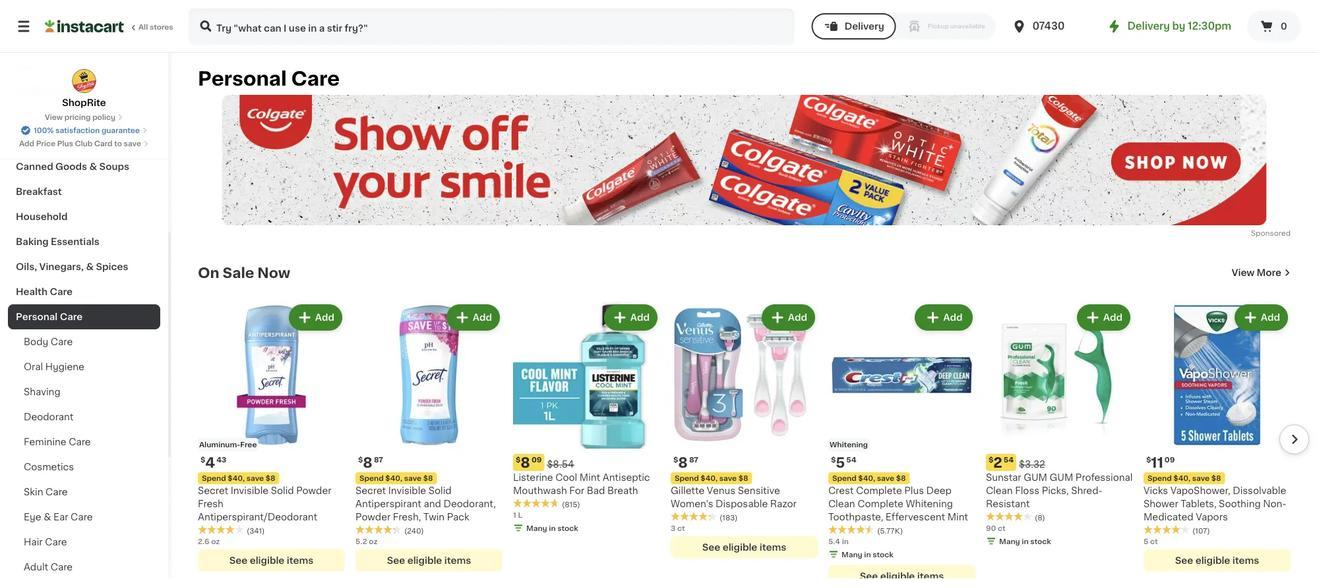 Task type: describe. For each thing, give the bounding box(es) containing it.
spo
[[1251, 230, 1266, 237]]

$ for secret invisible solid antiperspirant and deodorant, powder fresh, twin pack
[[358, 457, 363, 464]]

razor
[[770, 500, 797, 509]]

0
[[1281, 22, 1288, 31]]

100% satisfaction guarantee
[[34, 127, 140, 134]]

2 product group from the left
[[356, 302, 503, 572]]

save for crest complete plus deep clean complete whitening toothpaste, effervescent mint
[[877, 475, 895, 483]]

3 ct
[[671, 525, 685, 532]]

ear
[[53, 513, 68, 523]]

antiperspirant/deodorant
[[198, 513, 317, 523]]

oz for 8
[[369, 538, 378, 546]]

product group containing 5
[[829, 302, 976, 580]]

4
[[205, 456, 215, 470]]

antiseptic
[[603, 474, 650, 483]]

service type group
[[812, 13, 996, 40]]

spend $40, save $8 for disposable
[[675, 475, 748, 483]]

& for spices
[[86, 263, 94, 272]]

household link
[[8, 205, 160, 230]]

powder inside secret invisible solid powder fresh antiperspirant/deodorant
[[296, 487, 332, 496]]

aluminum-free
[[199, 442, 257, 449]]

see eligible items for soothing
[[1176, 556, 1260, 566]]

Search field
[[190, 9, 793, 44]]

see eligible items button for antiperspirant/deodorant
[[198, 550, 345, 572]]

in for 5
[[864, 552, 871, 559]]

baking essentials link
[[8, 230, 160, 255]]

baking essentials
[[16, 238, 99, 247]]

3
[[671, 525, 676, 532]]

dry goods & pasta link
[[8, 104, 160, 129]]

1 gum from the left
[[1024, 474, 1048, 483]]

product group containing 2
[[986, 302, 1133, 550]]

5.4
[[829, 538, 840, 546]]

view for view more
[[1232, 269, 1255, 278]]

delivery by 12:30pm link
[[1107, 18, 1232, 34]]

54 for 2
[[1004, 457, 1014, 464]]

eye & ear care link
[[8, 505, 160, 530]]

eye & ear care
[[24, 513, 93, 523]]

add for add button corresponding to secret invisible solid antiperspirant and deodorant, powder fresh, twin pack
[[473, 313, 492, 323]]

see eligible items button for soothing
[[1144, 550, 1291, 572]]

many in stock for 5
[[842, 552, 894, 559]]

shoprite link
[[62, 69, 106, 110]]

$40, for tablets,
[[1174, 475, 1191, 483]]

breath
[[608, 487, 638, 496]]

add button for secret invisible solid antiperspirant and deodorant, powder fresh, twin pack
[[448, 306, 499, 330]]

disposable
[[716, 500, 768, 509]]

see eligible items for razor
[[702, 543, 787, 553]]

venus
[[707, 487, 736, 496]]

secret invisible solid antiperspirant and deodorant, powder fresh, twin pack
[[356, 487, 496, 523]]

see eligible items for deodorant,
[[387, 556, 471, 566]]

in for 8
[[549, 525, 556, 532]]

powder inside secret invisible solid antiperspirant and deodorant, powder fresh, twin pack
[[356, 513, 391, 523]]

save right to
[[124, 140, 141, 147]]

add for 6th add button from left
[[1104, 313, 1123, 323]]

on
[[198, 266, 219, 280]]

(107)
[[1193, 528, 1210, 535]]

1 vertical spatial personal care
[[16, 313, 83, 322]]

free
[[240, 442, 257, 449]]

$ for vicks vaposhower, dissolvable shower tablets, soothing non- medicated vapors
[[1147, 457, 1151, 464]]

care for hair care link at the left of page
[[45, 538, 67, 548]]

87 for gillette
[[689, 457, 699, 464]]

items for deodorant,
[[444, 556, 471, 566]]

ct for 11
[[1151, 538, 1158, 546]]

& inside condiments & sauces link
[[77, 137, 84, 146]]

stores
[[150, 23, 173, 31]]

adult care
[[24, 563, 73, 573]]

100% satisfaction guarantee button
[[21, 123, 148, 136]]

crest
[[829, 487, 854, 496]]

0 vertical spatial 5
[[836, 456, 845, 470]]

$ for listerine cool mint antiseptic mouthwash for bad breath
[[516, 457, 521, 464]]

health
[[16, 288, 47, 297]]

secret invisible solid powder fresh antiperspirant/deodorant
[[198, 487, 332, 523]]

adult care link
[[8, 555, 160, 580]]

$8.09 original price: $8.54 element
[[513, 455, 660, 472]]

shaving
[[24, 388, 60, 397]]

eligible for disposable
[[723, 543, 758, 553]]

oils, vinegars, & spices
[[16, 263, 128, 272]]

cosmetics
[[24, 463, 74, 472]]

many for 8
[[526, 525, 547, 532]]

clean inside $ 2 54 $3.32 sunstar gum gum  professional clean floss picks, shred- resistant
[[986, 487, 1013, 496]]

picks,
[[1042, 487, 1069, 496]]

deli
[[16, 62, 35, 71]]

items for razor
[[760, 543, 787, 553]]

add price plus club card to save
[[19, 140, 141, 147]]

plus for club
[[57, 140, 73, 147]]

in right 5.4
[[842, 538, 849, 546]]

see eligible items for antiperspirant/deodorant
[[229, 556, 314, 566]]

spend $40, save $8 for clean
[[833, 475, 906, 483]]

whitening inside crest complete plus deep clean complete whitening toothpaste, effervescent mint
[[906, 500, 953, 509]]

$40, for fresh
[[228, 475, 245, 483]]

add for fifth add button from the right
[[631, 313, 650, 323]]

in for 2
[[1022, 538, 1029, 546]]

oils,
[[16, 263, 37, 272]]

$ inside $ 2 54 $3.32 sunstar gum gum  professional clean floss picks, shred- resistant
[[989, 457, 994, 464]]

12:30pm
[[1188, 21, 1232, 31]]

vapors
[[1196, 513, 1228, 523]]

skin
[[24, 488, 43, 497]]

0 vertical spatial personal care
[[198, 70, 340, 88]]

pricing
[[64, 114, 91, 121]]

90 ct
[[986, 525, 1006, 532]]

dry goods & pasta
[[16, 112, 106, 121]]

add button for gillette venus sensitive women's disposable razor
[[763, 306, 814, 330]]

spend for crest complete plus deep clean complete whitening toothpaste, effervescent mint
[[833, 475, 857, 483]]

items for antiperspirant/deodorant
[[287, 556, 314, 566]]

stock for 8
[[558, 525, 578, 532]]

$ 8 09
[[516, 456, 542, 470]]

shoprite
[[62, 98, 106, 108]]

$ 8 87 for secret invisible solid antiperspirant and deodorant, powder fresh, twin pack
[[358, 456, 383, 470]]

view more link
[[1232, 267, 1291, 280]]

(183)
[[720, 515, 738, 522]]

2.6 oz
[[198, 538, 220, 546]]

body care link
[[8, 330, 160, 355]]

pack
[[447, 513, 470, 523]]

stock for 2
[[1031, 538, 1052, 546]]

$ for gillette venus sensitive women's disposable razor
[[674, 457, 678, 464]]

items for soothing
[[1233, 556, 1260, 566]]

antiperspirant
[[356, 500, 422, 509]]

8 for secret
[[363, 456, 373, 470]]

adult
[[24, 563, 48, 573]]

mint inside listerine cool mint antiseptic mouthwash for bad breath
[[580, 474, 600, 483]]

personal care link
[[8, 305, 160, 330]]

non-
[[1263, 500, 1287, 509]]

6 add button from the left
[[1079, 306, 1129, 330]]

1 horizontal spatial personal
[[198, 70, 287, 88]]

skin care link
[[8, 480, 160, 505]]

see for fresh
[[229, 556, 248, 566]]

87 for secret
[[374, 457, 383, 464]]

women's
[[671, 500, 714, 509]]

eligible for tablets,
[[1196, 556, 1231, 566]]

solid for 4
[[271, 487, 294, 496]]

plus for deep
[[905, 487, 924, 496]]

ct for 2
[[998, 525, 1006, 532]]

breakfast link
[[8, 179, 160, 205]]

see for tablets,
[[1176, 556, 1194, 566]]

dissolvable
[[1233, 487, 1287, 496]]

4 product group from the left
[[671, 302, 818, 559]]

bakery link
[[8, 29, 160, 54]]

card
[[94, 140, 112, 147]]

feminine
[[24, 438, 66, 447]]

secret for 4
[[198, 487, 228, 496]]

spend for secret invisible solid antiperspirant and deodorant, powder fresh, twin pack
[[360, 475, 384, 483]]

health care link
[[8, 280, 160, 305]]

mint inside crest complete plus deep clean complete whitening toothpaste, effervescent mint
[[948, 513, 969, 523]]

secret for 8
[[356, 487, 386, 496]]

condiments & sauces
[[16, 137, 122, 146]]

2 gum from the left
[[1050, 474, 1074, 483]]

deodorant link
[[8, 405, 160, 430]]

and
[[424, 500, 441, 509]]

add button for crest complete plus deep clean complete whitening toothpaste, effervescent mint
[[920, 306, 972, 330]]

sauces
[[87, 137, 122, 146]]

$8 for women's
[[739, 475, 748, 483]]

prepared foods
[[16, 87, 91, 96]]

body care
[[24, 338, 73, 347]]

shower
[[1144, 500, 1179, 509]]

oz for 4
[[211, 538, 220, 546]]

1 vertical spatial complete
[[858, 500, 904, 509]]

$40, for disposable
[[701, 475, 718, 483]]

all stores
[[139, 23, 173, 31]]

club
[[75, 140, 93, 147]]

vaposhower,
[[1171, 487, 1231, 496]]

oils, vinegars, & spices link
[[8, 255, 160, 280]]

$2.54 original price: $3.32 element
[[986, 455, 1133, 472]]

sunstar
[[986, 474, 1022, 483]]

hair care
[[24, 538, 67, 548]]

effervescent
[[886, 513, 945, 523]]



Task type: locate. For each thing, give the bounding box(es) containing it.
foods
[[62, 87, 91, 96]]

see down (107)
[[1176, 556, 1194, 566]]

& for pasta
[[69, 112, 77, 121]]

goods
[[35, 112, 67, 121], [55, 162, 87, 172]]

whitening up $ 5 54
[[830, 442, 868, 449]]

1 54 from the left
[[847, 457, 857, 464]]

3 spend from the left
[[675, 475, 699, 483]]

fresh
[[198, 500, 224, 509]]

2 horizontal spatial many in stock
[[999, 538, 1052, 546]]

5 product group from the left
[[829, 302, 976, 580]]

deodorant
[[24, 413, 73, 422]]

54 inside $ 2 54 $3.32 sunstar gum gum  professional clean floss picks, shred- resistant
[[1004, 457, 1014, 464]]

& for soups
[[89, 162, 97, 172]]

spend $40, save $8 up antiperspirant
[[360, 475, 433, 483]]

0 horizontal spatial clean
[[829, 500, 855, 509]]

1 vertical spatial whitening
[[906, 500, 953, 509]]

items down antiperspirant/deodorant
[[287, 556, 314, 566]]

0 horizontal spatial 54
[[847, 457, 857, 464]]

clean
[[986, 487, 1013, 496], [829, 500, 855, 509]]

$ inside $ 8 09
[[516, 457, 521, 464]]

spend $40, save $8 down 43
[[202, 475, 275, 483]]

0 horizontal spatial 8
[[363, 456, 373, 470]]

2 vertical spatial many in stock
[[842, 552, 894, 559]]

$8.54
[[547, 460, 574, 470]]

0 horizontal spatial 5
[[836, 456, 845, 470]]

listerine cool mint antiseptic mouthwash for bad breath
[[513, 474, 650, 496]]

0 vertical spatial clean
[[986, 487, 1013, 496]]

1 horizontal spatial solid
[[429, 487, 452, 496]]

87 up antiperspirant
[[374, 457, 383, 464]]

invisible for 4
[[231, 487, 269, 496]]

$40, up toothpaste, in the right bottom of the page
[[859, 475, 876, 483]]

1
[[513, 512, 516, 519]]

satisfaction
[[56, 127, 100, 134]]

1 vertical spatial 5
[[1144, 538, 1149, 546]]

in down toothpaste, in the right bottom of the page
[[864, 552, 871, 559]]

personal
[[198, 70, 287, 88], [16, 313, 58, 322]]

0 horizontal spatial ct
[[677, 525, 685, 532]]

add for add button associated with crest complete plus deep clean complete whitening toothpaste, effervescent mint
[[946, 313, 965, 323]]

$8 up vaposhower,
[[1212, 475, 1221, 483]]

delivery for delivery by 12:30pm
[[1128, 21, 1170, 31]]

09 inside '$ 11 09'
[[1165, 457, 1175, 464]]

listerine
[[513, 474, 553, 483]]

secret up the fresh
[[198, 487, 228, 496]]

1 vertical spatial view
[[1232, 269, 1255, 278]]

add button for secret invisible solid powder fresh antiperspirant/deodorant
[[290, 306, 341, 330]]

3 add button from the left
[[605, 306, 656, 330]]

1 horizontal spatial powder
[[356, 513, 391, 523]]

2 87 from the left
[[689, 457, 699, 464]]

cosmetics link
[[8, 455, 160, 480]]

product group
[[198, 302, 345, 572], [356, 302, 503, 572], [513, 302, 660, 537], [671, 302, 818, 559], [829, 302, 976, 580], [986, 302, 1133, 550], [1144, 302, 1291, 572]]

view pricing policy
[[45, 114, 116, 121]]

& inside the dry goods & pasta link
[[69, 112, 77, 121]]

1 vertical spatial clean
[[829, 500, 855, 509]]

save for gillette venus sensitive women's disposable razor
[[720, 475, 737, 483]]

0 button
[[1248, 11, 1302, 42]]

$ left 43
[[201, 457, 205, 464]]

54 for 5
[[847, 457, 857, 464]]

2 solid from the left
[[429, 487, 452, 496]]

1 horizontal spatial 5
[[1144, 538, 1149, 546]]

spend up antiperspirant
[[360, 475, 384, 483]]

all
[[139, 23, 148, 31]]

spend $40, save $8 for fresh
[[202, 475, 275, 483]]

invisible up antiperspirant/deodorant
[[231, 487, 269, 496]]

in down mouthwash
[[549, 525, 556, 532]]

1 spend from the left
[[202, 475, 226, 483]]

0 vertical spatial view
[[45, 114, 63, 121]]

many for 5
[[842, 552, 863, 559]]

$8 for powder
[[266, 475, 275, 483]]

add for add button related to secret invisible solid powder fresh antiperspirant/deodorant
[[315, 313, 334, 323]]

eligible down the (183)
[[723, 543, 758, 553]]

None search field
[[189, 8, 795, 45]]

0 vertical spatial personal
[[198, 70, 287, 88]]

1 horizontal spatial plus
[[905, 487, 924, 496]]

$40, down aluminum-free
[[228, 475, 245, 483]]

delivery inside 'delivery' button
[[845, 22, 884, 31]]

1 vertical spatial many in stock
[[999, 538, 1052, 546]]

see eligible items down (341)
[[229, 556, 314, 566]]

2 horizontal spatial 8
[[678, 456, 688, 470]]

1 solid from the left
[[271, 487, 294, 496]]

eligible for fresh
[[250, 556, 285, 566]]

1 horizontal spatial many in stock
[[842, 552, 894, 559]]

$ 8 87 up gillette
[[674, 456, 699, 470]]

4 add button from the left
[[763, 306, 814, 330]]

$ 5 54
[[831, 456, 857, 470]]

shoprite logo image
[[72, 69, 97, 94]]

shred-
[[1072, 487, 1103, 496]]

see eligible items button down the (183)
[[671, 537, 818, 559]]

3 $8 from the left
[[739, 475, 748, 483]]

ct right 90
[[998, 525, 1006, 532]]

product group containing 11
[[1144, 302, 1291, 572]]

1 vertical spatial personal
[[16, 313, 58, 322]]

2 09 from the left
[[1165, 457, 1175, 464]]

8 up antiperspirant
[[363, 456, 373, 470]]

spend $40, save $8
[[202, 475, 275, 483], [360, 475, 433, 483], [675, 475, 748, 483], [833, 475, 906, 483], [1148, 475, 1221, 483]]

view left more at the right of page
[[1232, 269, 1255, 278]]

see eligible items down the (183)
[[702, 543, 787, 553]]

goods down add price plus club card to save
[[55, 162, 87, 172]]

see eligible items button down (341)
[[198, 550, 345, 572]]

43
[[217, 457, 227, 464]]

see
[[702, 543, 721, 553], [229, 556, 248, 566], [387, 556, 405, 566], [1176, 556, 1194, 566]]

save up secret invisible solid powder fresh antiperspirant/deodorant
[[247, 475, 264, 483]]

instacart logo image
[[45, 18, 124, 34]]

spend up gillette
[[675, 475, 699, 483]]

add button
[[290, 306, 341, 330], [448, 306, 499, 330], [605, 306, 656, 330], [763, 306, 814, 330], [920, 306, 972, 330], [1079, 306, 1129, 330], [1236, 306, 1287, 330]]

09
[[532, 457, 542, 464], [1165, 457, 1175, 464]]

1 l
[[513, 512, 523, 519]]

$ 8 87 for gillette venus sensitive women's disposable razor
[[674, 456, 699, 470]]

0 horizontal spatial personal
[[16, 313, 58, 322]]

personal inside personal care link
[[16, 313, 58, 322]]

2 54 from the left
[[1004, 457, 1014, 464]]

powder up antiperspirant/deodorant
[[296, 487, 332, 496]]

many in stock for 2
[[999, 538, 1052, 546]]

$40, up vaposhower,
[[1174, 475, 1191, 483]]

• sponsored: colgate: show off your smile. shop now. image
[[222, 95, 1267, 226]]

clean down crest
[[829, 500, 855, 509]]

product group containing 4
[[198, 302, 345, 572]]

2 secret from the left
[[356, 487, 386, 496]]

save up crest complete plus deep clean complete whitening toothpaste, effervescent mint
[[877, 475, 895, 483]]

1 horizontal spatial personal care
[[198, 70, 340, 88]]

$ inside $ 4 43
[[201, 457, 205, 464]]

many in stock down (8)
[[999, 538, 1052, 546]]

save up vaposhower,
[[1193, 475, 1210, 483]]

spend $40, save $8 for tablets,
[[1148, 475, 1221, 483]]

$ up crest
[[831, 457, 836, 464]]

0 vertical spatial complete
[[856, 487, 902, 496]]

1 horizontal spatial oz
[[369, 538, 378, 546]]

$8 for shower
[[1212, 475, 1221, 483]]

mint down deep
[[948, 513, 969, 523]]

item carousel region
[[179, 297, 1310, 580]]

spend for vicks vaposhower, dissolvable shower tablets, soothing non- medicated vapors
[[1148, 475, 1172, 483]]

spend $40, save $8 up vaposhower,
[[1148, 475, 1221, 483]]

2.6
[[198, 538, 209, 546]]

feminine care
[[24, 438, 91, 447]]

0 horizontal spatial $ 8 87
[[358, 456, 383, 470]]

eligible for and
[[408, 556, 442, 566]]

1 horizontal spatial view
[[1232, 269, 1255, 278]]

09 right 11
[[1165, 457, 1175, 464]]

8 up 'listerine'
[[521, 456, 530, 470]]

goods for dry
[[35, 112, 67, 121]]

2 spend from the left
[[360, 475, 384, 483]]

nsored
[[1266, 230, 1291, 237]]

09 for 8
[[532, 457, 542, 464]]

1 horizontal spatial 8
[[521, 456, 530, 470]]

many for 2
[[999, 538, 1020, 546]]

delivery
[[1128, 21, 1170, 31], [845, 22, 884, 31]]

$ inside '$ 11 09'
[[1147, 457, 1151, 464]]

$8 up secret invisible solid antiperspirant and deodorant, powder fresh, twin pack
[[423, 475, 433, 483]]

0 vertical spatial many in stock
[[526, 525, 578, 532]]

0 horizontal spatial gum
[[1024, 474, 1048, 483]]

add for gillette venus sensitive women's disposable razor's add button
[[788, 313, 808, 323]]

spend $40, save $8 for and
[[360, 475, 433, 483]]

5 spend from the left
[[1148, 475, 1172, 483]]

see eligible items
[[702, 543, 787, 553], [229, 556, 314, 566], [387, 556, 471, 566], [1176, 556, 1260, 566]]

stock down (5.77k)
[[873, 552, 894, 559]]

2 vertical spatial stock
[[873, 552, 894, 559]]

0 vertical spatial plus
[[57, 140, 73, 147]]

spend up crest
[[833, 475, 857, 483]]

1 vertical spatial goods
[[55, 162, 87, 172]]

$ 8 87
[[358, 456, 383, 470], [674, 456, 699, 470]]

1 horizontal spatial stock
[[873, 552, 894, 559]]

items down pack
[[444, 556, 471, 566]]

87 up gillette
[[689, 457, 699, 464]]

54 right 2
[[1004, 457, 1014, 464]]

care for feminine care link
[[69, 438, 91, 447]]

$ up 'listerine'
[[516, 457, 521, 464]]

view for view pricing policy
[[45, 114, 63, 121]]

1 horizontal spatial many
[[842, 552, 863, 559]]

in down the resistant
[[1022, 538, 1029, 546]]

fresh,
[[393, 513, 421, 523]]

1 horizontal spatial $ 8 87
[[674, 456, 699, 470]]

2 add button from the left
[[448, 306, 499, 330]]

powder down antiperspirant
[[356, 513, 391, 523]]

3 spend $40, save $8 from the left
[[675, 475, 748, 483]]

1 horizontal spatial invisible
[[388, 487, 426, 496]]

54 up crest
[[847, 457, 857, 464]]

0 horizontal spatial many
[[526, 525, 547, 532]]

1 horizontal spatial 87
[[689, 457, 699, 464]]

eligible down (107)
[[1196, 556, 1231, 566]]

5 up crest
[[836, 456, 845, 470]]

0 vertical spatial stock
[[558, 525, 578, 532]]

spend up the vicks
[[1148, 475, 1172, 483]]

0 vertical spatial many
[[526, 525, 547, 532]]

save for secret invisible solid powder fresh antiperspirant/deodorant
[[247, 475, 264, 483]]

invisible for 8
[[388, 487, 426, 496]]

2 invisible from the left
[[388, 487, 426, 496]]

bad
[[587, 487, 605, 496]]

6 $ from the left
[[989, 457, 994, 464]]

$40, up venus
[[701, 475, 718, 483]]

stock down (8)
[[1031, 538, 1052, 546]]

oz right '2.6'
[[211, 538, 220, 546]]

1 $ from the left
[[201, 457, 205, 464]]

1 $8 from the left
[[266, 475, 275, 483]]

1 horizontal spatial 09
[[1165, 457, 1175, 464]]

0 horizontal spatial 87
[[374, 457, 383, 464]]

& inside the "eye & ear care" link
[[44, 513, 51, 523]]

eligible down (341)
[[250, 556, 285, 566]]

spend for secret invisible solid powder fresh antiperspirant/deodorant
[[202, 475, 226, 483]]

1 horizontal spatial secret
[[356, 487, 386, 496]]

$ up antiperspirant
[[358, 457, 363, 464]]

7 product group from the left
[[1144, 302, 1291, 572]]

7 add button from the left
[[1236, 306, 1287, 330]]

5 $8 from the left
[[1212, 475, 1221, 483]]

1 horizontal spatial whitening
[[906, 500, 953, 509]]

many in stock down the (815)
[[526, 525, 578, 532]]

5.2 oz
[[356, 538, 378, 546]]

see eligible items button for razor
[[671, 537, 818, 559]]

ct right the 3
[[677, 525, 685, 532]]

invisible inside secret invisible solid antiperspirant and deodorant, powder fresh, twin pack
[[388, 487, 426, 496]]

see for disposable
[[702, 543, 721, 553]]

eligible down (240)
[[408, 556, 442, 566]]

clean inside crest complete plus deep clean complete whitening toothpaste, effervescent mint
[[829, 500, 855, 509]]

5 $40, from the left
[[1174, 475, 1191, 483]]

invisible up antiperspirant
[[388, 487, 426, 496]]

goods up 100%
[[35, 112, 67, 121]]

$8
[[266, 475, 275, 483], [423, 475, 433, 483], [739, 475, 748, 483], [896, 475, 906, 483], [1212, 475, 1221, 483]]

see eligible items down (240)
[[387, 556, 471, 566]]

3 8 from the left
[[678, 456, 688, 470]]

1 87 from the left
[[374, 457, 383, 464]]

$ up the vicks
[[1147, 457, 1151, 464]]

1 $ 8 87 from the left
[[358, 456, 383, 470]]

6 product group from the left
[[986, 302, 1133, 550]]

save up venus
[[720, 475, 737, 483]]

2 $ from the left
[[358, 457, 363, 464]]

policy
[[92, 114, 116, 121]]

for
[[570, 487, 585, 496]]

1 invisible from the left
[[231, 487, 269, 496]]

0 horizontal spatial stock
[[558, 525, 578, 532]]

soups
[[99, 162, 129, 172]]

1 horizontal spatial delivery
[[1128, 21, 1170, 31]]

deodorant,
[[444, 500, 496, 509]]

8 for gillette
[[678, 456, 688, 470]]

0 vertical spatial mint
[[580, 474, 600, 483]]

stock
[[558, 525, 578, 532], [1031, 538, 1052, 546], [873, 552, 894, 559]]

1 spend $40, save $8 from the left
[[202, 475, 275, 483]]

save for secret invisible solid antiperspirant and deodorant, powder fresh, twin pack
[[404, 475, 422, 483]]

&
[[69, 112, 77, 121], [77, 137, 84, 146], [89, 162, 97, 172], [86, 263, 94, 272], [44, 513, 51, 523]]

see eligible items button for deodorant,
[[356, 550, 503, 572]]

spend $40, save $8 up venus
[[675, 475, 748, 483]]

oral hygiene
[[24, 363, 84, 372]]

by
[[1173, 21, 1186, 31]]

1 add button from the left
[[290, 306, 341, 330]]

$8 for deep
[[896, 475, 906, 483]]

1 horizontal spatial gum
[[1050, 474, 1074, 483]]

see down (341)
[[229, 556, 248, 566]]

save
[[124, 140, 141, 147], [247, 475, 264, 483], [404, 475, 422, 483], [720, 475, 737, 483], [877, 475, 895, 483], [1193, 475, 1210, 483]]

solid inside secret invisible solid powder fresh antiperspirant/deodorant
[[271, 487, 294, 496]]

secret inside secret invisible solid antiperspirant and deodorant, powder fresh, twin pack
[[356, 487, 386, 496]]

1 $40, from the left
[[228, 475, 245, 483]]

solid for 8
[[429, 487, 452, 496]]

plus down satisfaction
[[57, 140, 73, 147]]

8 inside "element"
[[521, 456, 530, 470]]

$ up sunstar
[[989, 457, 994, 464]]

2 $ 8 87 from the left
[[674, 456, 699, 470]]

2
[[994, 456, 1003, 470]]

2 horizontal spatial stock
[[1031, 538, 1052, 546]]

sale
[[223, 266, 254, 280]]

4 spend from the left
[[833, 475, 857, 483]]

solid up and
[[429, 487, 452, 496]]

1 horizontal spatial mint
[[948, 513, 969, 523]]

3 $ from the left
[[516, 457, 521, 464]]

health care
[[16, 288, 73, 297]]

3 $40, from the left
[[701, 475, 718, 483]]

(815)
[[562, 501, 580, 509]]

care for body care link
[[51, 338, 73, 347]]

2 8 from the left
[[521, 456, 530, 470]]

$40, up antiperspirant
[[386, 475, 402, 483]]

0 horizontal spatial mint
[[580, 474, 600, 483]]

8 up gillette
[[678, 456, 688, 470]]

see eligible items button down (107)
[[1144, 550, 1291, 572]]

54 inside $ 5 54
[[847, 457, 857, 464]]

0 horizontal spatial powder
[[296, 487, 332, 496]]

add button for vicks vaposhower, dissolvable shower tablets, soothing non- medicated vapors
[[1236, 306, 1287, 330]]

eye
[[24, 513, 41, 523]]

1 vertical spatial powder
[[356, 513, 391, 523]]

0 horizontal spatial personal care
[[16, 313, 83, 322]]

see eligible items button down (240)
[[356, 550, 503, 572]]

1 secret from the left
[[198, 487, 228, 496]]

4 $ from the left
[[674, 457, 678, 464]]

many in stock
[[526, 525, 578, 532], [999, 538, 1052, 546], [842, 552, 894, 559]]

0 horizontal spatial plus
[[57, 140, 73, 147]]

1 product group from the left
[[198, 302, 345, 572]]

5 spend $40, save $8 from the left
[[1148, 475, 1221, 483]]

0 horizontal spatial solid
[[271, 487, 294, 496]]

vicks
[[1144, 487, 1169, 496]]

5 add button from the left
[[920, 306, 972, 330]]

goods for canned
[[55, 162, 87, 172]]

ct down medicated on the bottom right of page
[[1151, 538, 1158, 546]]

prepared foods link
[[8, 79, 160, 104]]

4 $40, from the left
[[859, 475, 876, 483]]

many down the 90 ct
[[999, 538, 1020, 546]]

& inside oils, vinegars, & spices link
[[86, 263, 94, 272]]

2 $8 from the left
[[423, 475, 433, 483]]

1 vertical spatial mint
[[948, 513, 969, 523]]

delivery by 12:30pm
[[1128, 21, 1232, 31]]

& inside the canned goods & soups link
[[89, 162, 97, 172]]

save up secret invisible solid antiperspirant and deodorant, powder fresh, twin pack
[[404, 475, 422, 483]]

$8 up sensitive at the right bottom of the page
[[739, 475, 748, 483]]

plus inside crest complete plus deep clean complete whitening toothpaste, effervescent mint
[[905, 487, 924, 496]]

8 for listerine
[[521, 456, 530, 470]]

view
[[45, 114, 63, 121], [1232, 269, 1255, 278]]

1 horizontal spatial clean
[[986, 487, 1013, 496]]

items down soothing
[[1233, 556, 1260, 566]]

solid up antiperspirant/deodorant
[[271, 487, 294, 496]]

secret inside secret invisible solid powder fresh antiperspirant/deodorant
[[198, 487, 228, 496]]

many in stock down 5.4 in
[[842, 552, 894, 559]]

0 horizontal spatial 09
[[532, 457, 542, 464]]

save for vicks vaposhower, dissolvable shower tablets, soothing non- medicated vapors
[[1193, 475, 1210, 483]]

care for personal care link
[[60, 313, 83, 322]]

$40, for and
[[386, 475, 402, 483]]

0 horizontal spatial invisible
[[231, 487, 269, 496]]

1 vertical spatial plus
[[905, 487, 924, 496]]

3 product group from the left
[[513, 302, 660, 537]]

5.4 in
[[829, 538, 849, 546]]

1 8 from the left
[[363, 456, 373, 470]]

canned goods & soups
[[16, 162, 129, 172]]

4 $8 from the left
[[896, 475, 906, 483]]

price
[[36, 140, 55, 147]]

plus left deep
[[905, 487, 924, 496]]

0 horizontal spatial view
[[45, 114, 63, 121]]

5 down medicated on the bottom right of page
[[1144, 538, 1149, 546]]

1 vertical spatial many
[[999, 538, 1020, 546]]

5 $ from the left
[[831, 457, 836, 464]]

clean down sunstar
[[986, 487, 1013, 496]]

1 oz from the left
[[211, 538, 220, 546]]

0 horizontal spatial delivery
[[845, 22, 884, 31]]

oz right 5.2
[[369, 538, 378, 546]]

$8 for antiperspirant
[[423, 475, 433, 483]]

1 09 from the left
[[532, 457, 542, 464]]

care for the adult care link
[[51, 563, 73, 573]]

2 spend $40, save $8 from the left
[[360, 475, 433, 483]]

whitening down deep
[[906, 500, 953, 509]]

$ for secret invisible solid powder fresh antiperspirant/deodorant
[[201, 457, 205, 464]]

0 horizontal spatial many in stock
[[526, 525, 578, 532]]

eligible
[[723, 543, 758, 553], [250, 556, 285, 566], [408, 556, 442, 566], [1196, 556, 1231, 566]]

0 horizontal spatial whitening
[[830, 442, 868, 449]]

spend for gillette venus sensitive women's disposable razor
[[675, 475, 699, 483]]

see down the (183)
[[702, 543, 721, 553]]

5.2
[[356, 538, 367, 546]]

gum
[[1024, 474, 1048, 483], [1050, 474, 1074, 483]]

4 spend $40, save $8 from the left
[[833, 475, 906, 483]]

care for skin care link
[[46, 488, 68, 497]]

many in stock for 8
[[526, 525, 578, 532]]

0 vertical spatial whitening
[[830, 442, 868, 449]]

to
[[114, 140, 122, 147]]

view up 100%
[[45, 114, 63, 121]]

guarantee
[[102, 127, 140, 134]]

plus
[[57, 140, 73, 147], [905, 487, 924, 496]]

solid
[[271, 487, 294, 496], [429, 487, 452, 496]]

spend $40, save $8 down $ 5 54
[[833, 475, 906, 483]]

mint up bad
[[580, 474, 600, 483]]

0 horizontal spatial oz
[[211, 538, 220, 546]]

0 vertical spatial goods
[[35, 112, 67, 121]]

many down mouthwash
[[526, 525, 547, 532]]

see for and
[[387, 556, 405, 566]]

invisible inside secret invisible solid powder fresh antiperspirant/deodorant
[[231, 487, 269, 496]]

$8 up secret invisible solid powder fresh antiperspirant/deodorant
[[266, 475, 275, 483]]

mint
[[580, 474, 600, 483], [948, 513, 969, 523]]

0 horizontal spatial secret
[[198, 487, 228, 496]]

ct for 8
[[677, 525, 685, 532]]

gum down $3.32
[[1024, 474, 1048, 483]]

$8 up crest complete plus deep clean complete whitening toothpaste, effervescent mint
[[896, 475, 906, 483]]

1 horizontal spatial 54
[[1004, 457, 1014, 464]]

powder
[[296, 487, 332, 496], [356, 513, 391, 523]]

crest complete plus deep clean complete whitening toothpaste, effervescent mint
[[829, 487, 969, 523]]

care for health care link
[[50, 288, 73, 297]]

all stores link
[[45, 8, 174, 45]]

delivery for delivery
[[845, 22, 884, 31]]

see down (240)
[[387, 556, 405, 566]]

11
[[1151, 456, 1164, 470]]

09 up 'listerine'
[[532, 457, 542, 464]]

2 horizontal spatial ct
[[1151, 538, 1158, 546]]

delivery inside 'delivery by 12:30pm' link
[[1128, 21, 1170, 31]]

view more
[[1232, 269, 1282, 278]]

2 $40, from the left
[[386, 475, 402, 483]]

$3.32
[[1019, 460, 1045, 470]]

0 vertical spatial powder
[[296, 487, 332, 496]]

solid inside secret invisible solid antiperspirant and deodorant, powder fresh, twin pack
[[429, 487, 452, 496]]

more
[[1257, 269, 1282, 278]]

2 oz from the left
[[369, 538, 378, 546]]

09 inside $ 8 09
[[532, 457, 542, 464]]

vinegars,
[[39, 263, 84, 272]]

stock down the (815)
[[558, 525, 578, 532]]

sensitive
[[738, 487, 780, 496]]

7 $ from the left
[[1147, 457, 1151, 464]]

2 horizontal spatial many
[[999, 538, 1020, 546]]

$ inside $ 5 54
[[831, 457, 836, 464]]

2 vertical spatial many
[[842, 552, 863, 559]]

1 vertical spatial stock
[[1031, 538, 1052, 546]]

soothing
[[1219, 500, 1261, 509]]

see eligible items down (107)
[[1176, 556, 1260, 566]]

$ 8 87 up antiperspirant
[[358, 456, 383, 470]]

items down razor
[[760, 543, 787, 553]]

1 horizontal spatial ct
[[998, 525, 1006, 532]]

mouthwash
[[513, 487, 567, 496]]

spices
[[96, 263, 128, 272]]



Task type: vqa. For each thing, say whether or not it's contained in the screenshot.
it to the bottom
no



